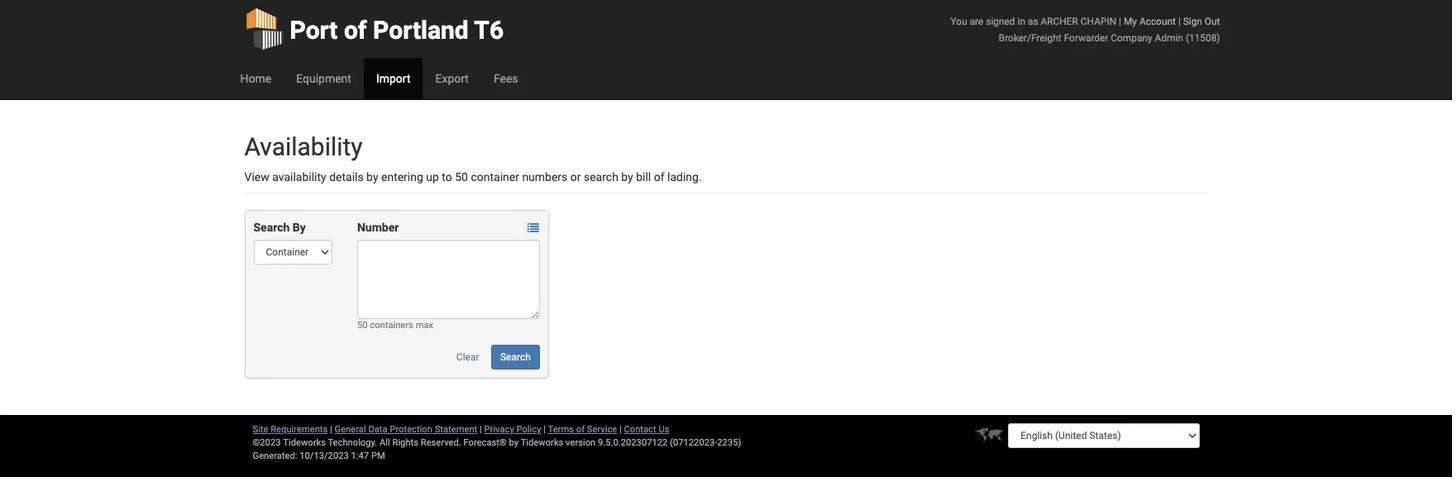Task type: locate. For each thing, give the bounding box(es) containing it.
data
[[368, 424, 388, 435]]

bill
[[636, 170, 651, 184]]

container
[[471, 170, 519, 184]]

contact us link
[[624, 424, 670, 435]]

signed
[[986, 16, 1015, 27]]

site requirements | general data protection statement | privacy policy | terms of service | contact us ©2023 tideworks technology. all rights reserved. forecast® by tideworks version 9.5.0.202307122 (07122023-2235) generated: 10/13/2023 1:47 pm
[[253, 424, 742, 462]]

search by
[[254, 221, 306, 234]]

|
[[1119, 16, 1122, 27], [1179, 16, 1181, 27], [330, 424, 332, 435], [480, 424, 482, 435], [544, 424, 546, 435], [620, 424, 622, 435]]

1 horizontal spatial by
[[509, 438, 519, 448]]

1 horizontal spatial search
[[500, 352, 531, 363]]

1 vertical spatial 50
[[357, 320, 368, 331]]

1 horizontal spatial 50
[[455, 170, 468, 184]]

admin
[[1155, 32, 1184, 44]]

export
[[436, 72, 469, 85]]

of right port
[[344, 16, 367, 45]]

1:47
[[351, 451, 369, 462]]

by inside site requirements | general data protection statement | privacy policy | terms of service | contact us ©2023 tideworks technology. all rights reserved. forecast® by tideworks version 9.5.0.202307122 (07122023-2235) generated: 10/13/2023 1:47 pm
[[509, 438, 519, 448]]

view availability details by entering up to 50 container numbers or search by bill of lading.
[[244, 170, 702, 184]]

Number text field
[[357, 240, 540, 319]]

you are signed in as archer chapin | my account | sign out broker/freight forwarder company admin (11508)
[[951, 16, 1221, 44]]

| up 'forecast®'
[[480, 424, 482, 435]]

0 vertical spatial search
[[254, 221, 290, 234]]

to
[[442, 170, 452, 184]]

portland
[[373, 16, 469, 45]]

or
[[571, 170, 581, 184]]

of right bill
[[654, 170, 665, 184]]

50 right to
[[455, 170, 468, 184]]

2 horizontal spatial by
[[622, 170, 633, 184]]

by down privacy policy link
[[509, 438, 519, 448]]

by
[[367, 170, 378, 184], [622, 170, 633, 184], [509, 438, 519, 448]]

of inside site requirements | general data protection statement | privacy policy | terms of service | contact us ©2023 tideworks technology. all rights reserved. forecast® by tideworks version 9.5.0.202307122 (07122023-2235) generated: 10/13/2023 1:47 pm
[[576, 424, 585, 435]]

50 left containers
[[357, 320, 368, 331]]

by right details
[[367, 170, 378, 184]]

all
[[380, 438, 390, 448]]

(07122023-
[[670, 438, 718, 448]]

0 horizontal spatial of
[[344, 16, 367, 45]]

2 vertical spatial of
[[576, 424, 585, 435]]

show list image
[[528, 223, 539, 234]]

(11508)
[[1186, 32, 1221, 44]]

up
[[426, 170, 439, 184]]

site requirements link
[[253, 424, 328, 435]]

search
[[584, 170, 619, 184]]

1 vertical spatial search
[[500, 352, 531, 363]]

import button
[[364, 58, 423, 99]]

1 vertical spatial of
[[654, 170, 665, 184]]

0 horizontal spatial search
[[254, 221, 290, 234]]

sign
[[1184, 16, 1203, 27]]

search left by
[[254, 221, 290, 234]]

clear
[[457, 352, 479, 363]]

| up tideworks
[[544, 424, 546, 435]]

contact
[[624, 424, 657, 435]]

| left my
[[1119, 16, 1122, 27]]

archer
[[1041, 16, 1079, 27]]

general
[[335, 424, 366, 435]]

out
[[1205, 16, 1221, 27]]

search button
[[491, 345, 540, 370]]

by
[[293, 221, 306, 234]]

search
[[254, 221, 290, 234], [500, 352, 531, 363]]

terms of service link
[[548, 424, 617, 435]]

port of portland t6
[[290, 16, 504, 45]]

| up 9.5.0.202307122
[[620, 424, 622, 435]]

of up the version in the left bottom of the page
[[576, 424, 585, 435]]

of
[[344, 16, 367, 45], [654, 170, 665, 184], [576, 424, 585, 435]]

clear button
[[447, 345, 489, 370]]

search inside button
[[500, 352, 531, 363]]

site
[[253, 424, 268, 435]]

1 horizontal spatial of
[[576, 424, 585, 435]]

reserved.
[[421, 438, 461, 448]]

0 vertical spatial of
[[344, 16, 367, 45]]

forecast®
[[464, 438, 507, 448]]

search right clear button
[[500, 352, 531, 363]]

in
[[1018, 16, 1026, 27]]

50
[[455, 170, 468, 184], [357, 320, 368, 331]]

account
[[1140, 16, 1176, 27]]

statement
[[435, 424, 478, 435]]

sign out link
[[1184, 16, 1221, 27]]

| left sign
[[1179, 16, 1181, 27]]

as
[[1028, 16, 1039, 27]]

9.5.0.202307122
[[598, 438, 668, 448]]

generated:
[[253, 451, 297, 462]]

availability
[[244, 132, 363, 161]]

by left bill
[[622, 170, 633, 184]]



Task type: describe. For each thing, give the bounding box(es) containing it.
fees button
[[481, 58, 531, 99]]

50 containers max
[[357, 320, 434, 331]]

| left general
[[330, 424, 332, 435]]

equipment button
[[284, 58, 364, 99]]

view
[[244, 170, 269, 184]]

service
[[587, 424, 617, 435]]

import
[[376, 72, 411, 85]]

us
[[659, 424, 670, 435]]

requirements
[[271, 424, 328, 435]]

version
[[566, 438, 596, 448]]

port of portland t6 link
[[244, 0, 504, 58]]

tideworks
[[521, 438, 564, 448]]

search for search
[[500, 352, 531, 363]]

number
[[357, 221, 399, 234]]

forwarder
[[1064, 32, 1109, 44]]

details
[[329, 170, 364, 184]]

export button
[[423, 58, 481, 99]]

you
[[951, 16, 968, 27]]

t6
[[474, 16, 504, 45]]

technology.
[[328, 438, 377, 448]]

broker/freight
[[999, 32, 1062, 44]]

equipment
[[296, 72, 352, 85]]

0 horizontal spatial by
[[367, 170, 378, 184]]

search for search by
[[254, 221, 290, 234]]

general data protection statement link
[[335, 424, 478, 435]]

lading.
[[668, 170, 702, 184]]

privacy
[[484, 424, 514, 435]]

my
[[1124, 16, 1137, 27]]

containers
[[370, 320, 414, 331]]

are
[[970, 16, 984, 27]]

my account link
[[1124, 16, 1176, 27]]

entering
[[381, 170, 423, 184]]

2235)
[[717, 438, 742, 448]]

pm
[[371, 451, 385, 462]]

chapin
[[1081, 16, 1117, 27]]

home button
[[228, 58, 284, 99]]

2 horizontal spatial of
[[654, 170, 665, 184]]

company
[[1111, 32, 1153, 44]]

0 vertical spatial 50
[[455, 170, 468, 184]]

availability
[[272, 170, 326, 184]]

max
[[416, 320, 434, 331]]

0 horizontal spatial 50
[[357, 320, 368, 331]]

policy
[[517, 424, 541, 435]]

protection
[[390, 424, 433, 435]]

privacy policy link
[[484, 424, 541, 435]]

©2023 tideworks
[[253, 438, 326, 448]]

numbers
[[522, 170, 568, 184]]

10/13/2023
[[300, 451, 349, 462]]

terms
[[548, 424, 574, 435]]

fees
[[494, 72, 518, 85]]

home
[[240, 72, 271, 85]]

port
[[290, 16, 338, 45]]

rights
[[393, 438, 419, 448]]



Task type: vqa. For each thing, say whether or not it's contained in the screenshot.
Privacy Policy link
yes



